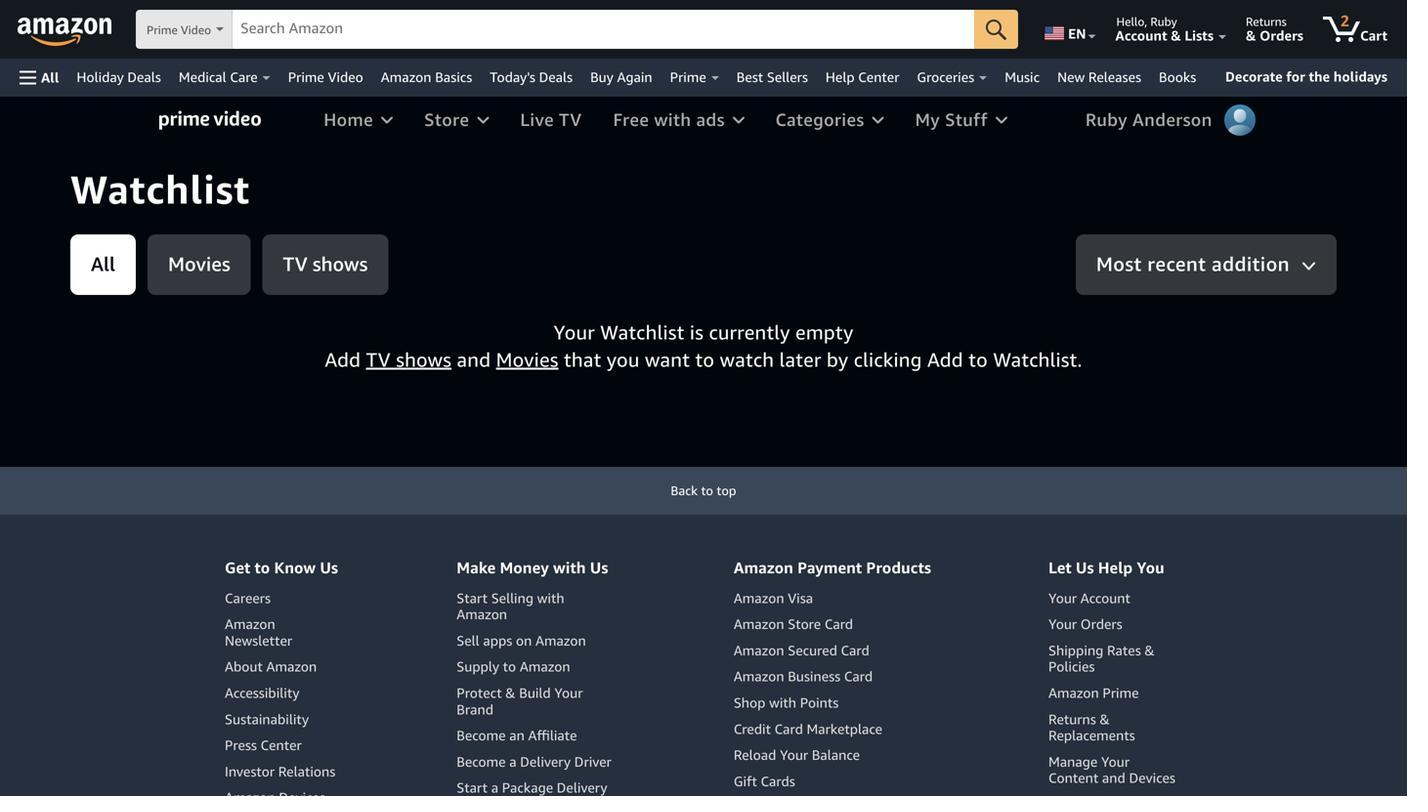 Task type: describe. For each thing, give the bounding box(es) containing it.
ads
[[696, 109, 725, 131]]

top
[[717, 483, 736, 498]]

affiliate
[[528, 728, 577, 744]]

money
[[500, 558, 549, 577]]

& for account & lists
[[1171, 27, 1181, 43]]

investor relations link
[[225, 764, 335, 780]]

become for become a delivery driver
[[457, 754, 506, 770]]

help center link
[[817, 64, 908, 91]]

for
[[1286, 68, 1305, 85]]

reload
[[734, 747, 776, 763]]

0 vertical spatial delivery
[[520, 754, 571, 770]]

press
[[225, 737, 257, 753]]

you
[[1137, 558, 1164, 577]]

become for become an affiliate
[[457, 728, 506, 744]]

best sellers
[[737, 69, 808, 85]]

prime video inside 'link'
[[288, 69, 363, 85]]

press center
[[225, 737, 302, 753]]

account inside navigation navigation
[[1115, 27, 1167, 43]]

movies inside your watchlist is currently empty add tv shows and movies that you want to watch later by clicking add to watchlist.
[[496, 348, 558, 371]]

sustainability link
[[225, 711, 309, 727]]

with inside start selling with amazon
[[537, 590, 564, 606]]

supply to amazon link
[[457, 659, 570, 675]]

decorate for the holidays
[[1225, 68, 1388, 85]]

1 horizontal spatial store
[[788, 616, 821, 632]]

your orders
[[1048, 616, 1122, 632]]

prime inside prime video search field
[[147, 23, 178, 37]]

holiday deals
[[77, 69, 161, 85]]

categories
[[776, 109, 864, 131]]

amazon up 'shop'
[[734, 669, 784, 685]]

prime down shipping rates & policies
[[1103, 685, 1139, 701]]

decorate
[[1225, 68, 1283, 85]]

0 horizontal spatial store
[[424, 109, 469, 131]]

groceries
[[917, 69, 974, 85]]

buy again
[[590, 69, 652, 85]]

1 vertical spatial orders
[[1080, 616, 1122, 632]]

manage
[[1048, 754, 1098, 770]]

none submit inside prime video search field
[[974, 10, 1018, 49]]

back
[[671, 483, 698, 498]]

2 add from the left
[[927, 348, 963, 371]]

secured
[[788, 642, 837, 658]]

returns & orders
[[1246, 15, 1304, 43]]

deals for today's deals
[[539, 69, 573, 85]]

on
[[516, 633, 532, 649]]

0 vertical spatial watchlist
[[70, 166, 250, 213]]

that
[[564, 348, 601, 371]]

prime inside prime video 'link'
[[288, 69, 324, 85]]

replacements
[[1048, 728, 1135, 744]]

points
[[800, 695, 839, 711]]

press center link
[[225, 737, 302, 753]]

amazon up accessibility
[[266, 659, 317, 675]]

Search Amazon text field
[[233, 11, 974, 48]]

card for amazon secured card
[[841, 642, 869, 658]]

shipping
[[1048, 642, 1103, 658]]

amazon down the amazon visa at the right bottom of the page
[[734, 616, 784, 632]]

and inside manage your content and devices
[[1102, 770, 1125, 786]]

today's
[[490, 69, 535, 85]]

rates
[[1107, 642, 1141, 658]]

sellers
[[767, 69, 808, 85]]

stuff
[[945, 109, 988, 131]]

your inside manage your content and devices
[[1101, 754, 1130, 770]]

home link
[[308, 97, 409, 144]]

to for back to top
[[701, 483, 713, 498]]

card for amazon store card
[[825, 616, 853, 632]]

hello, ruby
[[1116, 15, 1177, 28]]

shipping rates & policies link
[[1048, 642, 1155, 675]]

your inside protect & build your brand
[[554, 685, 583, 701]]

recent
[[1147, 252, 1206, 277]]

the
[[1309, 68, 1330, 85]]

amazon visa link
[[734, 590, 813, 606]]

manage your content and devices
[[1048, 754, 1175, 786]]

by
[[827, 348, 848, 371]]

back to top
[[671, 483, 736, 498]]

accessibility
[[225, 685, 300, 701]]

reload your balance link
[[734, 747, 860, 763]]

about amazon
[[225, 659, 317, 675]]

live
[[520, 109, 554, 131]]

decorate for the holidays link
[[1217, 64, 1395, 90]]

to for get to know us
[[255, 558, 270, 577]]

with right 'shop'
[[769, 695, 796, 711]]

& inside shipping rates & policies
[[1145, 642, 1155, 658]]

card down shop with points
[[775, 721, 803, 737]]

1 vertical spatial all
[[91, 252, 115, 277]]

start for start selling with amazon
[[457, 590, 488, 606]]

best
[[737, 69, 763, 85]]

amazon up the amazon visa at the right bottom of the page
[[734, 558, 793, 577]]

marketplace
[[807, 721, 882, 737]]

your down the let
[[1048, 590, 1077, 606]]

amazon secured card
[[734, 642, 869, 658]]

holiday
[[77, 69, 124, 85]]

basics
[[435, 69, 472, 85]]

sell apps on amazon
[[457, 633, 586, 649]]

music link
[[996, 64, 1049, 91]]

movies link
[[496, 348, 558, 371]]

know
[[274, 558, 316, 577]]

movies button
[[148, 235, 251, 295]]

categories link
[[760, 97, 900, 144]]

apps
[[483, 633, 512, 649]]

prime inside the prime link
[[670, 69, 706, 85]]

& for returns & orders
[[1246, 27, 1256, 43]]

amazon right on
[[535, 633, 586, 649]]

your up shipping
[[1048, 616, 1077, 632]]

0 vertical spatial business
[[788, 669, 841, 685]]

tv shows link
[[366, 348, 451, 371]]

holiday deals link
[[68, 64, 170, 91]]

selling
[[491, 590, 534, 606]]

let
[[1048, 558, 1072, 577]]

amazon prime link
[[1048, 685, 1139, 701]]

shop
[[734, 695, 766, 711]]

expander down image
[[1302, 261, 1316, 271]]

currently
[[709, 321, 790, 344]]

today's deals
[[490, 69, 573, 85]]

my stuff link
[[900, 97, 1023, 144]]

en
[[1068, 25, 1086, 42]]

amazon secured card link
[[734, 642, 869, 658]]

amazon down amazon store card link on the right bottom of the page
[[734, 642, 784, 658]]

start for start a package delivery business
[[457, 780, 488, 796]]

us for get to know us
[[320, 558, 338, 577]]

amazon image
[[18, 18, 112, 47]]

all button inside navigation navigation
[[11, 59, 68, 97]]

amazon store card link
[[734, 616, 853, 632]]

amazon down policies
[[1048, 685, 1099, 701]]

deals for holiday deals
[[127, 69, 161, 85]]

center for press center
[[261, 737, 302, 753]]



Task type: locate. For each thing, give the bounding box(es) containing it.
amazon left the basics
[[381, 69, 431, 85]]

navigation navigation
[[0, 0, 1407, 97]]

groceries link
[[908, 64, 996, 91]]

returns & replacements link
[[1048, 711, 1135, 744]]

returns inside returns & orders
[[1246, 15, 1287, 28]]

about
[[225, 659, 263, 675]]

with left ads
[[654, 109, 691, 131]]

add
[[325, 348, 361, 371], [927, 348, 963, 371]]

ruby
[[1151, 15, 1177, 28]]

1 horizontal spatial and
[[1102, 770, 1125, 786]]

help inside navigation navigation
[[826, 69, 855, 85]]

0 horizontal spatial help
[[826, 69, 855, 85]]

0 vertical spatial prime video
[[147, 23, 211, 37]]

care
[[230, 69, 258, 85]]

0 horizontal spatial add
[[325, 348, 361, 371]]

reload your balance
[[734, 747, 860, 763]]

1 become from the top
[[457, 728, 506, 744]]

amazon newsletter link
[[225, 616, 292, 649]]

orders inside returns & orders
[[1260, 27, 1304, 43]]

become a delivery driver link
[[457, 754, 612, 770]]

careers link
[[225, 590, 271, 606]]

delivery inside start a package delivery business
[[557, 780, 607, 796]]

store link
[[409, 97, 505, 144]]

1 deals from the left
[[127, 69, 161, 85]]

your inside your watchlist is currently empty add tv shows and movies that you want to watch later by clicking add to watchlist.
[[554, 321, 595, 344]]

amazon business card
[[734, 669, 873, 685]]

start inside start selling with amazon
[[457, 590, 488, 606]]

2 horizontal spatial tv
[[559, 109, 582, 131]]

books
[[1159, 69, 1196, 85]]

1 start from the top
[[457, 590, 488, 606]]

credit card marketplace
[[734, 721, 882, 737]]

0 horizontal spatial all
[[41, 69, 59, 86]]

1 horizontal spatial shows
[[396, 348, 451, 371]]

your down replacements
[[1101, 754, 1130, 770]]

expander down image
[[1304, 263, 1314, 269]]

video inside 'link'
[[328, 69, 363, 85]]

to for supply to amazon
[[503, 659, 516, 675]]

back to top link
[[0, 467, 1407, 515]]

watchlist up the 'you'
[[600, 321, 684, 344]]

& inside returns & replacements
[[1100, 711, 1110, 727]]

amazon visa
[[734, 590, 813, 606]]

you
[[607, 348, 640, 371]]

returns up decorate
[[1246, 15, 1287, 28]]

business down secured
[[788, 669, 841, 685]]

1 horizontal spatial a
[[509, 754, 517, 770]]

is
[[690, 321, 704, 344]]

& for protect & build your brand
[[505, 685, 516, 701]]

supply
[[457, 659, 499, 675]]

1 vertical spatial returns
[[1048, 711, 1096, 727]]

0 vertical spatial and
[[457, 348, 491, 371]]

2 start from the top
[[457, 780, 488, 796]]

us right money
[[590, 558, 608, 577]]

card up marketplace
[[844, 669, 873, 685]]

help left you
[[1098, 558, 1133, 577]]

releases
[[1088, 69, 1141, 85]]

amazon up newsletter
[[225, 616, 275, 632]]

card for amazon business card
[[844, 669, 873, 685]]

business inside start a package delivery business
[[457, 796, 509, 796]]

want
[[645, 348, 690, 371]]

most recent addition
[[1096, 252, 1290, 277]]

1 horizontal spatial all button
[[70, 235, 136, 295]]

2 horizontal spatial us
[[1076, 558, 1094, 577]]

prime video up medical
[[147, 23, 211, 37]]

all button down the amazon image
[[11, 59, 68, 97]]

visa
[[788, 590, 813, 606]]

1 vertical spatial become
[[457, 754, 506, 770]]

amazon store card
[[734, 616, 853, 632]]

1 horizontal spatial us
[[590, 558, 608, 577]]

free
[[613, 109, 649, 131]]

investor relations
[[225, 764, 335, 780]]

1 vertical spatial all button
[[70, 235, 136, 295]]

books link
[[1150, 64, 1205, 91]]

1 horizontal spatial video
[[328, 69, 363, 85]]

all down the amazon image
[[41, 69, 59, 86]]

delivery down driver
[[557, 780, 607, 796]]

card up secured
[[825, 616, 853, 632]]

1 vertical spatial a
[[491, 780, 498, 796]]

0 vertical spatial all button
[[11, 59, 68, 97]]

relations
[[278, 764, 335, 780]]

& left lists
[[1171, 27, 1181, 43]]

all inside navigation navigation
[[41, 69, 59, 86]]

sell apps on amazon link
[[457, 633, 586, 649]]

0 horizontal spatial video
[[181, 23, 211, 37]]

account up releases
[[1115, 27, 1167, 43]]

manage your content and devices link
[[1048, 754, 1175, 786]]

watchlist down prime video image
[[70, 166, 250, 213]]

0 horizontal spatial us
[[320, 558, 338, 577]]

start down make
[[457, 590, 488, 606]]

policies
[[1048, 659, 1095, 675]]

0 vertical spatial tv
[[559, 109, 582, 131]]

watchlist inside your watchlist is currently empty add tv shows and movies that you want to watch later by clicking add to watchlist.
[[600, 321, 684, 344]]

your orders link
[[1048, 616, 1122, 632]]

2
[[1340, 11, 1350, 30]]

0 horizontal spatial a
[[491, 780, 498, 796]]

0 vertical spatial a
[[509, 754, 517, 770]]

a inside start a package delivery business
[[491, 780, 498, 796]]

3 us from the left
[[1076, 558, 1094, 577]]

with
[[654, 109, 691, 131], [553, 558, 586, 577], [537, 590, 564, 606], [769, 695, 796, 711]]

amazon left visa at the bottom
[[734, 590, 784, 606]]

1 vertical spatial help
[[1098, 558, 1133, 577]]

all button left movies button
[[70, 235, 136, 295]]

driver
[[574, 754, 612, 770]]

1 vertical spatial delivery
[[557, 780, 607, 796]]

1 horizontal spatial orders
[[1260, 27, 1304, 43]]

become a delivery driver
[[457, 754, 612, 770]]

newsletter
[[225, 633, 292, 649]]

your account link
[[1048, 590, 1130, 606]]

1 vertical spatial account
[[1080, 590, 1130, 606]]

0 vertical spatial start
[[457, 590, 488, 606]]

orders up for
[[1260, 27, 1304, 43]]

help up categories link
[[826, 69, 855, 85]]

shows inside your watchlist is currently empty add tv shows and movies that you want to watch later by clicking add to watchlist.
[[396, 348, 451, 371]]

0 vertical spatial all
[[41, 69, 59, 86]]

0 horizontal spatial returns
[[1048, 711, 1096, 727]]

store down the basics
[[424, 109, 469, 131]]

get to know us
[[225, 558, 338, 577]]

account down let us help you
[[1080, 590, 1130, 606]]

us right the know
[[320, 558, 338, 577]]

deals right today's at the left top
[[539, 69, 573, 85]]

prime video up home
[[288, 69, 363, 85]]

center up investor relations on the left of page
[[261, 737, 302, 753]]

returns inside returns & replacements
[[1048, 711, 1096, 727]]

card right secured
[[841, 642, 869, 658]]

2 deals from the left
[[539, 69, 573, 85]]

medical care link
[[170, 64, 279, 91]]

0 horizontal spatial orders
[[1080, 616, 1122, 632]]

credit card marketplace link
[[734, 721, 882, 737]]

0 vertical spatial center
[[858, 69, 899, 85]]

& for returns & replacements
[[1100, 711, 1110, 727]]

deals right the holiday
[[127, 69, 161, 85]]

returns & replacements
[[1048, 711, 1135, 744]]

account & lists
[[1115, 27, 1214, 43]]

0 vertical spatial returns
[[1246, 15, 1287, 28]]

& left build
[[505, 685, 516, 701]]

a down become an affiliate link
[[509, 754, 517, 770]]

1 vertical spatial business
[[457, 796, 509, 796]]

1 horizontal spatial movies
[[496, 348, 558, 371]]

returns for replacements
[[1048, 711, 1096, 727]]

0 horizontal spatial and
[[457, 348, 491, 371]]

all
[[41, 69, 59, 86], [91, 252, 115, 277]]

live tv
[[520, 109, 582, 131]]

and left movies link
[[457, 348, 491, 371]]

0 vertical spatial shows
[[313, 252, 368, 277]]

hello,
[[1116, 15, 1147, 28]]

amazon inside start selling with amazon
[[457, 606, 507, 623]]

0 vertical spatial become
[[457, 728, 506, 744]]

amazon inside navigation navigation
[[381, 69, 431, 85]]

amazon payment products
[[734, 558, 931, 577]]

& inside returns & orders
[[1246, 27, 1256, 43]]

tv inside your watchlist is currently empty add tv shows and movies that you want to watch later by clicking add to watchlist.
[[366, 348, 391, 371]]

prime up home
[[288, 69, 324, 85]]

0 horizontal spatial watchlist
[[70, 166, 250, 213]]

become down brand
[[457, 728, 506, 744]]

1 vertical spatial start
[[457, 780, 488, 796]]

protect & build your brand
[[457, 685, 583, 717]]

to right "get"
[[255, 558, 270, 577]]

movies inside button
[[168, 252, 230, 277]]

1 vertical spatial center
[[261, 737, 302, 753]]

today's deals link
[[481, 64, 581, 91]]

delivery down affiliate
[[520, 754, 571, 770]]

Prime Video search field
[[136, 10, 1018, 51]]

0 vertical spatial account
[[1115, 27, 1167, 43]]

new
[[1057, 69, 1085, 85]]

shows inside button
[[313, 252, 368, 277]]

to down is at top
[[695, 348, 715, 371]]

start inside start a package delivery business
[[457, 780, 488, 796]]

1 add from the left
[[325, 348, 361, 371]]

1 vertical spatial prime video
[[288, 69, 363, 85]]

deals
[[127, 69, 161, 85], [539, 69, 573, 85]]

all left movies button
[[91, 252, 115, 277]]

0 vertical spatial help
[[826, 69, 855, 85]]

sell
[[457, 633, 479, 649]]

1 us from the left
[[320, 558, 338, 577]]

0 horizontal spatial movies
[[168, 252, 230, 277]]

prime up holiday deals
[[147, 23, 178, 37]]

supply to amazon
[[457, 659, 570, 675]]

1 vertical spatial watchlist
[[600, 321, 684, 344]]

0 horizontal spatial tv
[[283, 252, 308, 277]]

payment
[[797, 558, 862, 577]]

amazon inside amazon newsletter
[[225, 616, 275, 632]]

1 vertical spatial shows
[[396, 348, 451, 371]]

start selling with amazon
[[457, 590, 564, 623]]

1 vertical spatial movies
[[496, 348, 558, 371]]

1 horizontal spatial all
[[91, 252, 115, 277]]

2 vertical spatial tv
[[366, 348, 391, 371]]

1 vertical spatial tv
[[283, 252, 308, 277]]

0 horizontal spatial center
[[261, 737, 302, 753]]

1 vertical spatial and
[[1102, 770, 1125, 786]]

a left package
[[491, 780, 498, 796]]

and left devices
[[1102, 770, 1125, 786]]

tv inside button
[[283, 252, 308, 277]]

start left package
[[457, 780, 488, 796]]

video up home
[[328, 69, 363, 85]]

your right build
[[554, 685, 583, 701]]

center for help center
[[858, 69, 899, 85]]

your down credit card marketplace
[[780, 747, 808, 763]]

1 vertical spatial video
[[328, 69, 363, 85]]

amazon up build
[[520, 659, 570, 675]]

with right money
[[553, 558, 586, 577]]

careers
[[225, 590, 271, 606]]

1 horizontal spatial watchlist
[[600, 321, 684, 344]]

and inside your watchlist is currently empty add tv shows and movies that you want to watch later by clicking add to watchlist.
[[457, 348, 491, 371]]

prime up free with ads link
[[670, 69, 706, 85]]

returns for orders
[[1246, 15, 1287, 28]]

with down make money with us
[[537, 590, 564, 606]]

package
[[502, 780, 553, 796]]

us for make money with us
[[590, 558, 608, 577]]

gift cards link
[[734, 773, 795, 789]]

cart
[[1360, 27, 1388, 43]]

1 horizontal spatial prime video
[[288, 69, 363, 85]]

amazon up sell
[[457, 606, 507, 623]]

accessibility link
[[225, 685, 300, 701]]

music
[[1005, 69, 1040, 85]]

to
[[695, 348, 715, 371], [969, 348, 988, 371], [701, 483, 713, 498], [255, 558, 270, 577], [503, 659, 516, 675]]

card
[[825, 616, 853, 632], [841, 642, 869, 658], [844, 669, 873, 685], [775, 721, 803, 737]]

1 horizontal spatial deals
[[539, 69, 573, 85]]

video up medical
[[181, 23, 211, 37]]

1 horizontal spatial add
[[927, 348, 963, 371]]

to left top
[[701, 483, 713, 498]]

1 horizontal spatial help
[[1098, 558, 1133, 577]]

returns
[[1246, 15, 1287, 28], [1048, 711, 1096, 727]]

0 horizontal spatial shows
[[313, 252, 368, 277]]

0 vertical spatial movies
[[168, 252, 230, 277]]

& inside protect & build your brand
[[505, 685, 516, 701]]

0 horizontal spatial deals
[[127, 69, 161, 85]]

2 us from the left
[[590, 558, 608, 577]]

returns up replacements
[[1048, 711, 1096, 727]]

us right the let
[[1076, 558, 1094, 577]]

buy
[[590, 69, 614, 85]]

2 become from the top
[[457, 754, 506, 770]]

start a package delivery business
[[457, 780, 607, 796]]

medical care
[[179, 69, 258, 85]]

0 vertical spatial store
[[424, 109, 469, 131]]

0 horizontal spatial prime video
[[147, 23, 211, 37]]

& up decorate
[[1246, 27, 1256, 43]]

1 horizontal spatial center
[[858, 69, 899, 85]]

orders down your account link
[[1080, 616, 1122, 632]]

add left tv shows link
[[325, 348, 361, 371]]

0 horizontal spatial business
[[457, 796, 509, 796]]

0 horizontal spatial all button
[[11, 59, 68, 97]]

medical
[[179, 69, 226, 85]]

make money with us
[[457, 558, 608, 577]]

to left watchlist.
[[969, 348, 988, 371]]

to down apps
[[503, 659, 516, 675]]

0 vertical spatial video
[[181, 23, 211, 37]]

become down become an affiliate link
[[457, 754, 506, 770]]

0 vertical spatial orders
[[1260, 27, 1304, 43]]

free with ads
[[613, 109, 725, 131]]

business down package
[[457, 796, 509, 796]]

a for start
[[491, 780, 498, 796]]

& right rates
[[1145, 642, 1155, 658]]

1 horizontal spatial tv
[[366, 348, 391, 371]]

my
[[915, 109, 940, 131]]

buy again link
[[581, 64, 661, 91]]

& up replacements
[[1100, 711, 1110, 727]]

center inside navigation navigation
[[858, 69, 899, 85]]

1 vertical spatial store
[[788, 616, 821, 632]]

about amazon link
[[225, 659, 317, 675]]

center up categories link
[[858, 69, 899, 85]]

your up 'that'
[[554, 321, 595, 344]]

1 horizontal spatial business
[[788, 669, 841, 685]]

a for become
[[509, 754, 517, 770]]

prime video inside search field
[[147, 23, 211, 37]]

video inside search field
[[181, 23, 211, 37]]

prime video image
[[160, 111, 261, 130]]

None submit
[[974, 10, 1018, 49]]

store up amazon secured card link
[[788, 616, 821, 632]]

watch
[[720, 348, 774, 371]]

cards
[[761, 773, 795, 789]]

add right clicking on the right top of the page
[[927, 348, 963, 371]]

1 horizontal spatial returns
[[1246, 15, 1287, 28]]



Task type: vqa. For each thing, say whether or not it's contained in the screenshot.
product image
no



